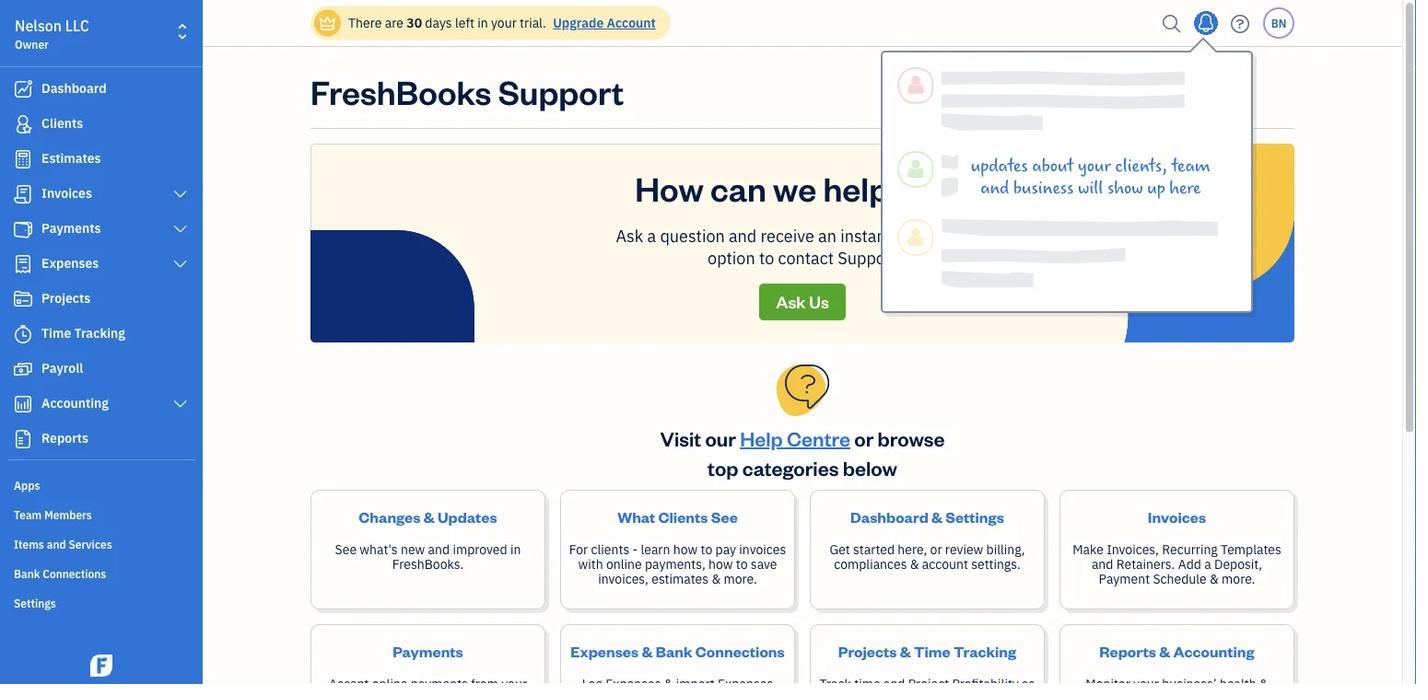 Task type: vqa. For each thing, say whether or not it's contained in the screenshot.
bottommost the in
yes



Task type: describe. For each thing, give the bounding box(es) containing it.
or inside visit our help centre or browse top categories below
[[855, 425, 874, 452]]

time tracking
[[41, 325, 125, 342]]

1 vertical spatial invoices
[[1148, 507, 1207, 527]]

invoice image
[[12, 185, 34, 204]]

see what's new and improved in freshbooks.
[[335, 542, 521, 573]]

clients inside main element
[[41, 115, 83, 132]]

expenses & bank connections
[[571, 642, 785, 661]]

in for improved
[[511, 542, 521, 559]]

ask for ask us
[[776, 291, 806, 313]]

projects for projects
[[41, 290, 91, 307]]

projects & time tracking link
[[810, 625, 1045, 685]]

chevron large down image for invoices
[[172, 187, 189, 202]]

updates
[[971, 156, 1028, 177]]

clients,
[[1116, 156, 1168, 177]]

business
[[1014, 178, 1074, 199]]

nelson llc owner
[[15, 16, 89, 52]]

changes
[[359, 507, 421, 527]]

in for left
[[478, 14, 488, 31]]

& inside make invoices, recurring templates and retainers. add a deposit, payment schedule & more.
[[1210, 571, 1219, 588]]

browse
[[878, 425, 945, 452]]

retainers.
[[1117, 556, 1176, 573]]

updates about your clients, team and business will show up here
[[971, 156, 1211, 199]]

review
[[946, 542, 984, 559]]

an
[[819, 225, 837, 247]]

reports link
[[5, 423, 197, 456]]

receive
[[761, 225, 815, 247]]

visit
[[660, 425, 702, 452]]

apps
[[14, 478, 40, 493]]

expenses link
[[5, 248, 197, 281]]

up
[[1148, 178, 1166, 199]]

us
[[809, 291, 829, 313]]

1 horizontal spatial to
[[736, 556, 748, 573]]

go to help image
[[1226, 10, 1255, 37]]

money image
[[12, 360, 34, 379]]

what
[[618, 507, 656, 527]]

you?
[[896, 166, 971, 210]]

notifications image
[[1192, 5, 1221, 41]]

team members
[[14, 508, 92, 523]]

expenses for expenses
[[41, 255, 99, 272]]

add
[[1179, 556, 1202, 573]]

more. inside for clients - learn how to pay invoices with online payments, how to save invoices, estimates & more.
[[724, 571, 757, 588]]

see inside see what's new and improved in freshbooks.
[[335, 542, 357, 559]]

projects link
[[5, 283, 197, 316]]

templates
[[1221, 542, 1282, 559]]

account
[[607, 14, 656, 31]]

projects & time tracking
[[839, 642, 1017, 661]]

your inside the updates about your clients, team and business will show up here
[[1079, 156, 1112, 177]]

estimates
[[41, 150, 101, 167]]

ask a question and receive an instant answer, with option to contact support
[[616, 225, 990, 269]]

help inside visit our help centre or browse top categories below
[[740, 425, 783, 452]]

below
[[843, 455, 898, 481]]

save
[[751, 556, 778, 573]]

dashboard for dashboard & settings
[[851, 507, 929, 527]]

payments link for 'expenses' link
[[5, 213, 197, 246]]

deposit,
[[1215, 556, 1263, 573]]

time tracking link
[[5, 318, 197, 351]]

and inside the updates about your clients, team and business will show up here
[[981, 178, 1010, 199]]

dashboard & settings
[[851, 507, 1005, 527]]

a inside ask a question and receive an instant answer, with option to contact support
[[648, 225, 656, 247]]

get
[[830, 542, 851, 559]]

days
[[425, 14, 452, 31]]

reports & accounting
[[1100, 642, 1255, 661]]

services
[[69, 537, 112, 552]]

account
[[923, 556, 969, 573]]

dashboard for dashboard
[[41, 80, 107, 97]]

more. inside make invoices, recurring templates and retainers. add a deposit, payment schedule & more.
[[1222, 571, 1256, 588]]

bank inside main element
[[14, 567, 40, 582]]

help
[[824, 166, 890, 210]]

expenses for expenses & bank connections
[[571, 642, 639, 661]]

clients link
[[5, 108, 197, 141]]

payments inside main element
[[41, 220, 101, 237]]

for
[[569, 542, 588, 559]]

reports for reports & accounting
[[1100, 642, 1157, 661]]

apps link
[[5, 471, 197, 499]]

online
[[606, 556, 642, 573]]

about
[[1033, 156, 1074, 177]]

invoices
[[740, 542, 787, 559]]

for clients - learn how to pay invoices with online payments, how to save invoices, estimates & more.
[[569, 542, 787, 588]]

what's
[[360, 542, 398, 559]]

crown image
[[318, 13, 337, 33]]

and inside ask a question and receive an instant answer, with option to contact support
[[729, 225, 757, 247]]

will
[[1079, 178, 1104, 199]]

make invoices, recurring templates and retainers. add a deposit, payment schedule & more.
[[1073, 542, 1282, 588]]

1 horizontal spatial how
[[709, 556, 733, 573]]

project image
[[12, 290, 34, 309]]

invoices link
[[5, 178, 197, 211]]

team
[[14, 508, 42, 523]]

search image
[[1158, 10, 1187, 37]]

we
[[773, 166, 817, 210]]

invoices,
[[598, 571, 649, 588]]

how
[[635, 166, 704, 210]]

tracking inside main element
[[74, 325, 125, 342]]

categories
[[743, 455, 839, 481]]

new
[[401, 542, 425, 559]]

updates
[[438, 507, 497, 527]]

with for how can we help you?
[[957, 225, 990, 247]]

question
[[660, 225, 725, 247]]

chevron large down image for payments
[[172, 222, 189, 237]]

payroll
[[41, 360, 83, 377]]

bn
[[1272, 16, 1287, 30]]

upgrade
[[553, 14, 604, 31]]

members
[[44, 508, 92, 523]]

freshbooks support
[[311, 69, 624, 113]]

top
[[708, 455, 739, 481]]

settings link
[[5, 589, 197, 617]]



Task type: locate. For each thing, give the bounding box(es) containing it.
payment image
[[12, 220, 34, 239]]

expenses inside expenses & bank connections "link"
[[571, 642, 639, 661]]

how can we help you?
[[635, 166, 971, 210]]

0 horizontal spatial payments link
[[5, 213, 197, 246]]

0 vertical spatial dashboard
[[41, 80, 107, 97]]

option
[[708, 247, 756, 269]]

connections inside main element
[[43, 567, 106, 582]]

0 vertical spatial projects
[[41, 290, 91, 307]]

tracking down settings.
[[954, 642, 1017, 661]]

instant
[[841, 225, 892, 247]]

tracking
[[74, 325, 125, 342], [954, 642, 1017, 661]]

expenses
[[41, 255, 99, 272], [571, 642, 639, 661]]

visit our help centre or browse top categories below
[[660, 425, 945, 481]]

1 vertical spatial settings
[[14, 596, 56, 611]]

chevron large down image inside 'expenses' link
[[172, 257, 189, 272]]

0 vertical spatial invoices
[[41, 185, 92, 202]]

0 vertical spatial tracking
[[74, 325, 125, 342]]

ask for ask a question and receive an instant answer, with option to contact support
[[616, 225, 644, 247]]

schedule
[[1154, 571, 1207, 588]]

0 horizontal spatial help
[[740, 425, 783, 452]]

tracking inside "link"
[[954, 642, 1017, 661]]

ask us
[[776, 291, 829, 313]]

support
[[498, 69, 624, 113], [838, 247, 898, 269]]

1 vertical spatial payments
[[393, 642, 463, 661]]

1 vertical spatial reports
[[1100, 642, 1157, 661]]

dashboard up started
[[851, 507, 929, 527]]

1 vertical spatial support
[[838, 247, 898, 269]]

0 vertical spatial time
[[41, 325, 71, 342]]

chevron large down image down invoices link
[[172, 222, 189, 237]]

1 horizontal spatial reports
[[1100, 642, 1157, 661]]

help right the our
[[740, 425, 783, 452]]

1 horizontal spatial ask
[[776, 291, 806, 313]]

accounting
[[41, 395, 109, 412], [1174, 642, 1255, 661]]

0 vertical spatial with
[[957, 225, 990, 247]]

make
[[1073, 542, 1104, 559]]

projects inside "link"
[[839, 642, 897, 661]]

chevron large down image for accounting
[[172, 397, 189, 412]]

get started here, or review billing, compliances & account settings.
[[830, 542, 1026, 573]]

1 chevron large down image from the top
[[172, 187, 189, 202]]

timer image
[[12, 325, 34, 344]]

0 horizontal spatial to
[[701, 542, 713, 559]]

clients up estimates
[[41, 115, 83, 132]]

can
[[711, 166, 767, 210]]

more. down templates
[[1222, 571, 1256, 588]]

nelson
[[15, 16, 62, 35]]

items and services link
[[5, 530, 197, 558]]

main element
[[0, 0, 249, 685]]

0 vertical spatial see
[[711, 507, 738, 527]]

and inside items and services link
[[47, 537, 66, 552]]

0 horizontal spatial see
[[335, 542, 357, 559]]

reports & accounting link
[[1060, 625, 1295, 685]]

1 vertical spatial time
[[914, 642, 951, 661]]

accounting inside main element
[[41, 395, 109, 412]]

1 horizontal spatial clients
[[659, 507, 708, 527]]

0 vertical spatial settings
[[946, 507, 1005, 527]]

1 vertical spatial tracking
[[954, 642, 1017, 661]]

tracking down projects link
[[74, 325, 125, 342]]

dashboard image
[[12, 80, 34, 99]]

1 more. from the left
[[724, 571, 757, 588]]

30
[[407, 14, 422, 31]]

how left save
[[709, 556, 733, 573]]

help down go to help image
[[1227, 62, 1254, 79]]

&
[[424, 507, 435, 527], [932, 507, 943, 527], [911, 556, 920, 573], [712, 571, 721, 588], [1210, 571, 1219, 588], [642, 642, 653, 661], [900, 642, 911, 661], [1160, 642, 1171, 661]]

chevron large down image down estimates link
[[172, 187, 189, 202]]

1 vertical spatial see
[[335, 542, 357, 559]]

with inside for clients - learn how to pay invoices with online payments, how to save invoices, estimates & more.
[[578, 556, 603, 573]]

clients
[[591, 542, 630, 559]]

settings inside main element
[[14, 596, 56, 611]]

more. down pay
[[724, 571, 757, 588]]

started
[[854, 542, 895, 559]]

time
[[41, 325, 71, 342], [914, 642, 951, 661]]

1 horizontal spatial settings
[[946, 507, 1005, 527]]

more.
[[724, 571, 757, 588], [1222, 571, 1256, 588]]

and right new
[[428, 542, 450, 559]]

2 horizontal spatial to
[[759, 247, 774, 269]]

1 vertical spatial expenses
[[571, 642, 639, 661]]

reports for reports
[[41, 430, 88, 447]]

reports down payment
[[1100, 642, 1157, 661]]

ask inside ask a question and receive an instant answer, with option to contact support
[[616, 225, 644, 247]]

0 vertical spatial in
[[478, 14, 488, 31]]

changes & updates
[[359, 507, 497, 527]]

there
[[348, 14, 382, 31]]

1 vertical spatial dashboard
[[851, 507, 929, 527]]

0 horizontal spatial support
[[498, 69, 624, 113]]

payments link down invoices link
[[5, 213, 197, 246]]

0 vertical spatial help
[[1227, 62, 1254, 79]]

1 vertical spatial in
[[511, 542, 521, 559]]

ask us button
[[760, 284, 846, 321]]

answer,
[[896, 225, 953, 247]]

and
[[981, 178, 1010, 199], [729, 225, 757, 247], [47, 537, 66, 552], [428, 542, 450, 559], [1092, 556, 1114, 573]]

show
[[1108, 178, 1144, 199]]

projects for projects & time tracking
[[839, 642, 897, 661]]

1 horizontal spatial a
[[1205, 556, 1212, 573]]

and right "items"
[[47, 537, 66, 552]]

to left pay
[[701, 542, 713, 559]]

0 horizontal spatial with
[[578, 556, 603, 573]]

1 horizontal spatial connections
[[696, 642, 785, 661]]

0 vertical spatial payments
[[41, 220, 101, 237]]

0 horizontal spatial in
[[478, 14, 488, 31]]

1 horizontal spatial payments
[[393, 642, 463, 661]]

reports inside main element
[[41, 430, 88, 447]]

freshbooks image
[[87, 655, 116, 678]]

0 vertical spatial connections
[[43, 567, 106, 582]]

1 vertical spatial help
[[740, 425, 783, 452]]

1 vertical spatial ask
[[776, 291, 806, 313]]

0 vertical spatial your
[[491, 14, 517, 31]]

settings.
[[972, 556, 1021, 573]]

contact
[[778, 247, 834, 269]]

0 horizontal spatial time
[[41, 325, 71, 342]]

0 vertical spatial expenses
[[41, 255, 99, 272]]

0 horizontal spatial reports
[[41, 430, 88, 447]]

1 vertical spatial or
[[931, 542, 943, 559]]

expenses right expense image
[[41, 255, 99, 272]]

support down upgrade
[[498, 69, 624, 113]]

connections inside "link"
[[696, 642, 785, 661]]

dashboard up "clients" link
[[41, 80, 107, 97]]

your left trial.
[[491, 14, 517, 31]]

ask left us
[[776, 291, 806, 313]]

1 horizontal spatial tracking
[[954, 642, 1017, 661]]

and inside make invoices, recurring templates and retainers. add a deposit, payment schedule & more.
[[1092, 556, 1114, 573]]

here,
[[898, 542, 928, 559]]

ask inside button
[[776, 291, 806, 313]]

support inside ask a question and receive an instant answer, with option to contact support
[[838, 247, 898, 269]]

& inside for clients - learn how to pay invoices with online payments, how to save invoices, estimates & more.
[[712, 571, 721, 588]]

0 horizontal spatial projects
[[41, 290, 91, 307]]

-
[[633, 542, 638, 559]]

there are 30 days left in your trial. upgrade account
[[348, 14, 656, 31]]

bn button
[[1264, 7, 1295, 39]]

or right here,
[[931, 542, 943, 559]]

reports right the report icon
[[41, 430, 88, 447]]

1 horizontal spatial with
[[957, 225, 990, 247]]

invoices inside invoices link
[[41, 185, 92, 202]]

1 horizontal spatial projects
[[839, 642, 897, 661]]

projects
[[41, 290, 91, 307], [839, 642, 897, 661]]

0 vertical spatial a
[[648, 225, 656, 247]]

0 vertical spatial ask
[[616, 225, 644, 247]]

dashboard
[[41, 80, 107, 97], [851, 507, 929, 527]]

1 vertical spatial with
[[578, 556, 603, 573]]

1 horizontal spatial expenses
[[571, 642, 639, 661]]

connections down 'items and services'
[[43, 567, 106, 582]]

0 horizontal spatial connections
[[43, 567, 106, 582]]

payments link for expenses & bank connections "link"
[[311, 625, 546, 685]]

help
[[1227, 62, 1254, 79], [740, 425, 783, 452]]

1 horizontal spatial help
[[1227, 62, 1254, 79]]

projects inside main element
[[41, 290, 91, 307]]

chevron large down image up projects link
[[172, 257, 189, 272]]

with right the answer,
[[957, 225, 990, 247]]

projects up time tracking
[[41, 290, 91, 307]]

pay
[[716, 542, 737, 559]]

clients
[[41, 115, 83, 132], [659, 507, 708, 527]]

0 horizontal spatial dashboard
[[41, 80, 107, 97]]

0 vertical spatial payments link
[[5, 213, 197, 246]]

2 more. from the left
[[1222, 571, 1256, 588]]

0 vertical spatial or
[[855, 425, 874, 452]]

0 vertical spatial support
[[498, 69, 624, 113]]

0 horizontal spatial how
[[674, 542, 698, 559]]

with left online
[[578, 556, 603, 573]]

see left what's
[[335, 542, 357, 559]]

0 horizontal spatial your
[[491, 14, 517, 31]]

1 horizontal spatial bank
[[656, 642, 693, 661]]

a right add
[[1205, 556, 1212, 573]]

1 vertical spatial payments link
[[311, 625, 546, 685]]

with for what clients see
[[578, 556, 603, 573]]

and up option
[[729, 225, 757, 247]]

accounting link
[[5, 388, 197, 421]]

1 vertical spatial bank
[[656, 642, 693, 661]]

1 horizontal spatial accounting
[[1174, 642, 1255, 661]]

freshbooks.
[[392, 556, 464, 573]]

accounting down schedule
[[1174, 642, 1255, 661]]

clients up learn
[[659, 507, 708, 527]]

chart image
[[12, 395, 34, 414]]

how up estimates
[[674, 542, 698, 559]]

to down 'receive'
[[759, 247, 774, 269]]

in right left
[[478, 14, 488, 31]]

0 horizontal spatial a
[[648, 225, 656, 247]]

help centre link
[[740, 425, 851, 452]]

projects down compliances
[[839, 642, 897, 661]]

a
[[648, 225, 656, 247], [1205, 556, 1212, 573]]

time inside main element
[[41, 325, 71, 342]]

your up will
[[1079, 156, 1112, 177]]

0 horizontal spatial clients
[[41, 115, 83, 132]]

to inside ask a question and receive an instant answer, with option to contact support
[[759, 247, 774, 269]]

1 horizontal spatial dashboard
[[851, 507, 929, 527]]

payments down freshbooks.
[[393, 642, 463, 661]]

here
[[1170, 178, 1201, 199]]

expenses down 'invoices,'
[[571, 642, 639, 661]]

a inside make invoices, recurring templates and retainers. add a deposit, payment schedule & more.
[[1205, 556, 1212, 573]]

time down account
[[914, 642, 951, 661]]

0 horizontal spatial invoices
[[41, 185, 92, 202]]

dashboard inside 'link'
[[41, 80, 107, 97]]

connections down save
[[696, 642, 785, 661]]

billing,
[[987, 542, 1026, 559]]

dashboard link
[[5, 73, 197, 106]]

team
[[1172, 156, 1211, 177]]

or inside get started here, or review billing, compliances & account settings.
[[931, 542, 943, 559]]

with inside ask a question and receive an instant answer, with option to contact support
[[957, 225, 990, 247]]

estimates link
[[5, 143, 197, 176]]

bank down "items"
[[14, 567, 40, 582]]

left
[[455, 14, 475, 31]]

or up below
[[855, 425, 874, 452]]

1 horizontal spatial time
[[914, 642, 951, 661]]

1 vertical spatial projects
[[839, 642, 897, 661]]

in right improved
[[511, 542, 521, 559]]

payments,
[[645, 556, 706, 573]]

see
[[711, 507, 738, 527], [335, 542, 357, 559]]

3 chevron large down image from the top
[[172, 257, 189, 272]]

& inside get started here, or review billing, compliances & account settings.
[[911, 556, 920, 573]]

your
[[491, 14, 517, 31], [1079, 156, 1112, 177]]

centre
[[787, 425, 851, 452]]

0 vertical spatial reports
[[41, 430, 88, 447]]

expenses inside 'expenses' link
[[41, 255, 99, 272]]

payments link
[[5, 213, 197, 246], [311, 625, 546, 685]]

1 vertical spatial accounting
[[1174, 642, 1255, 661]]

ask down how
[[616, 225, 644, 247]]

1 horizontal spatial payments link
[[311, 625, 546, 685]]

payments link down freshbooks.
[[311, 625, 546, 685]]

invoices up 'recurring'
[[1148, 507, 1207, 527]]

owner
[[15, 37, 49, 52]]

to left save
[[736, 556, 748, 573]]

1 vertical spatial a
[[1205, 556, 1212, 573]]

a left question
[[648, 225, 656, 247]]

invoices down estimates
[[41, 185, 92, 202]]

items and services
[[14, 537, 112, 552]]

time right timer icon at left
[[41, 325, 71, 342]]

recurring
[[1163, 542, 1218, 559]]

1 vertical spatial your
[[1079, 156, 1112, 177]]

bank inside "link"
[[656, 642, 693, 661]]

support down instant
[[838, 247, 898, 269]]

0 vertical spatial bank
[[14, 567, 40, 582]]

bank down estimates
[[656, 642, 693, 661]]

0 horizontal spatial settings
[[14, 596, 56, 611]]

with
[[957, 225, 990, 247], [578, 556, 603, 573]]

1 horizontal spatial more.
[[1222, 571, 1256, 588]]

1 vertical spatial clients
[[659, 507, 708, 527]]

1 horizontal spatial your
[[1079, 156, 1112, 177]]

payment
[[1099, 571, 1150, 588]]

payments down invoices link
[[41, 220, 101, 237]]

0 horizontal spatial bank
[[14, 567, 40, 582]]

0 horizontal spatial payments
[[41, 220, 101, 237]]

upgrade account link
[[550, 14, 656, 31]]

trial.
[[520, 14, 546, 31]]

settings down bank connections
[[14, 596, 56, 611]]

settings up review
[[946, 507, 1005, 527]]

and inside see what's new and improved in freshbooks.
[[428, 542, 450, 559]]

our
[[706, 425, 736, 452]]

chevron large down image inside accounting link
[[172, 397, 189, 412]]

0 horizontal spatial ask
[[616, 225, 644, 247]]

learn
[[641, 542, 671, 559]]

0 vertical spatial accounting
[[41, 395, 109, 412]]

payments
[[41, 220, 101, 237], [393, 642, 463, 661]]

and left retainers.
[[1092, 556, 1114, 573]]

in inside see what's new and improved in freshbooks.
[[511, 542, 521, 559]]

4 chevron large down image from the top
[[172, 397, 189, 412]]

1 horizontal spatial support
[[838, 247, 898, 269]]

accounting down payroll
[[41, 395, 109, 412]]

1 horizontal spatial see
[[711, 507, 738, 527]]

bank
[[14, 567, 40, 582], [656, 642, 693, 661]]

what clients see
[[618, 507, 738, 527]]

0 horizontal spatial accounting
[[41, 395, 109, 412]]

expense image
[[12, 255, 34, 274]]

2 chevron large down image from the top
[[172, 222, 189, 237]]

1 vertical spatial connections
[[696, 642, 785, 661]]

0 horizontal spatial expenses
[[41, 255, 99, 272]]

1 horizontal spatial invoices
[[1148, 507, 1207, 527]]

invoices,
[[1107, 542, 1160, 559]]

items
[[14, 537, 44, 552]]

time inside "link"
[[914, 642, 951, 661]]

and down updates
[[981, 178, 1010, 199]]

0 horizontal spatial more.
[[724, 571, 757, 588]]

see up pay
[[711, 507, 738, 527]]

1 horizontal spatial in
[[511, 542, 521, 559]]

0 horizontal spatial tracking
[[74, 325, 125, 342]]

report image
[[12, 430, 34, 449]]

estimate image
[[12, 150, 34, 169]]

1 horizontal spatial or
[[931, 542, 943, 559]]

chevron large down image up reports link
[[172, 397, 189, 412]]

chevron large down image
[[172, 187, 189, 202], [172, 222, 189, 237], [172, 257, 189, 272], [172, 397, 189, 412]]

0 vertical spatial clients
[[41, 115, 83, 132]]

0 horizontal spatial or
[[855, 425, 874, 452]]

freshbooks
[[311, 69, 492, 113]]

chevron large down image inside invoices link
[[172, 187, 189, 202]]

chevron large down image for expenses
[[172, 257, 189, 272]]

client image
[[12, 115, 34, 134]]



